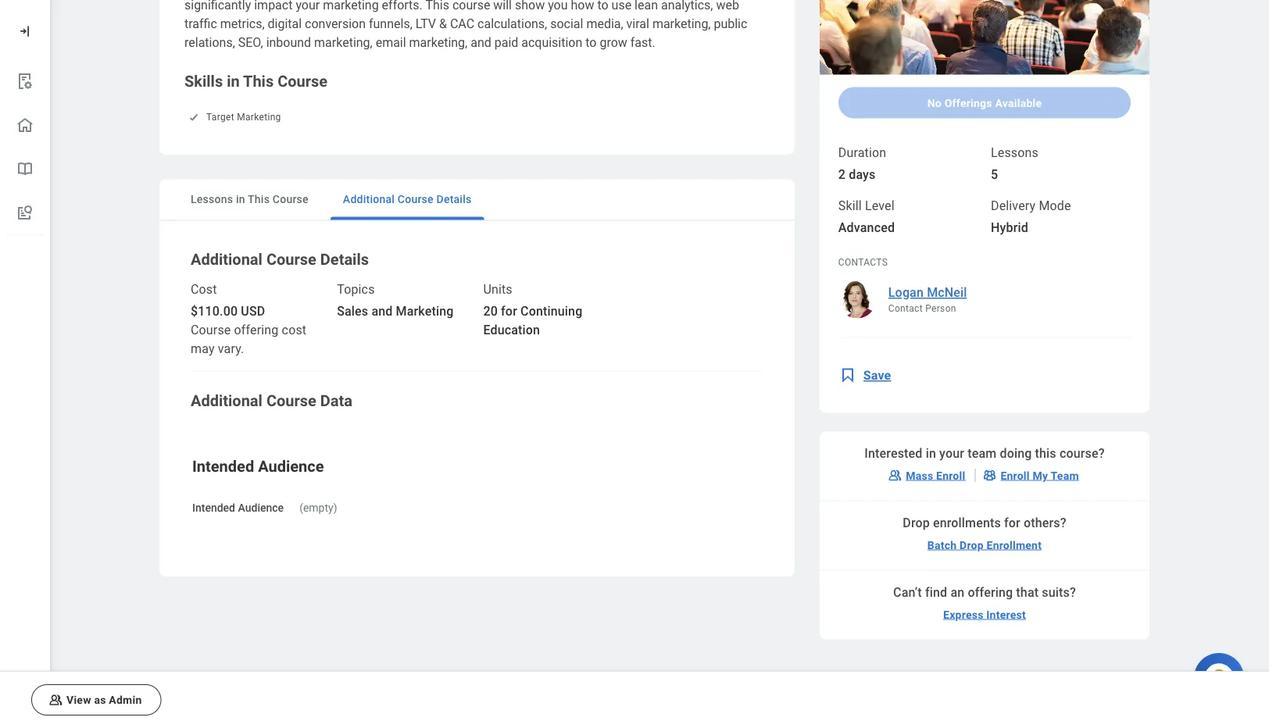Task type: locate. For each thing, give the bounding box(es) containing it.
media classroom image
[[887, 468, 903, 484]]

can't
[[894, 586, 922, 600]]

enroll my team link
[[976, 463, 1089, 488]]

units
[[483, 282, 513, 297]]

contacts
[[839, 257, 888, 268]]

lessons inside 'button'
[[191, 193, 233, 206]]

offering
[[234, 323, 279, 338], [968, 586, 1013, 600]]

1 horizontal spatial drop
[[960, 539, 984, 552]]

0 vertical spatial lessons
[[991, 145, 1039, 160]]

for for enrollments
[[1005, 516, 1021, 531]]

0 vertical spatial additional course details
[[343, 193, 472, 206]]

offerings
[[945, 96, 993, 109]]

admin
[[109, 694, 142, 707]]

1 horizontal spatial details
[[437, 193, 472, 206]]

continuing
[[521, 304, 583, 319]]

0 vertical spatial in
[[227, 72, 240, 90]]

1 horizontal spatial offering
[[968, 586, 1013, 600]]

lessons in this course button
[[178, 179, 321, 220]]

1 horizontal spatial for
[[1005, 516, 1021, 531]]

your
[[940, 446, 965, 461]]

tab list containing lessons in this course
[[159, 179, 795, 221]]

0 horizontal spatial offering
[[234, 323, 279, 338]]

lessons 5
[[991, 145, 1039, 182]]

interested in your team doing this course?
[[865, 446, 1105, 461]]

mode
[[1039, 199, 1072, 214]]

drop up batch
[[903, 516, 930, 531]]

media mylearning image
[[839, 366, 857, 385]]

2 vertical spatial in
[[926, 446, 937, 461]]

team
[[968, 446, 997, 461]]

cost $110.00 usd course offering cost may vary.
[[191, 282, 307, 357]]

and
[[372, 304, 393, 319]]

for right 20
[[501, 304, 517, 319]]

lessons inside course details element
[[991, 145, 1039, 160]]

marketing right and
[[396, 304, 454, 319]]

additional
[[343, 193, 395, 206], [191, 251, 263, 269], [191, 392, 263, 410]]

for up enrollment
[[1005, 516, 1021, 531]]

$110.00
[[191, 304, 238, 319]]

media classroom image
[[48, 693, 63, 708]]

0 horizontal spatial enroll
[[937, 469, 966, 482]]

list
[[0, 59, 50, 235]]

for for 20
[[501, 304, 517, 319]]

offering down usd
[[234, 323, 279, 338]]

course?
[[1060, 446, 1105, 461]]

0 horizontal spatial drop
[[903, 516, 930, 531]]

0 vertical spatial offering
[[234, 323, 279, 338]]

additional course data
[[191, 392, 353, 410]]

0 horizontal spatial for
[[501, 304, 517, 319]]

book open image
[[16, 159, 34, 178]]

details
[[437, 193, 472, 206], [320, 251, 369, 269]]

enroll
[[937, 469, 966, 482], [1001, 469, 1030, 482]]

logan
[[889, 285, 924, 300]]

1 horizontal spatial enroll
[[1001, 469, 1030, 482]]

in
[[227, 72, 240, 90], [236, 193, 245, 206], [926, 446, 937, 461]]

for inside course details element
[[1005, 516, 1021, 531]]

5
[[991, 167, 999, 182]]

contact
[[889, 303, 923, 314]]

view as admin button
[[31, 685, 161, 716]]

person
[[926, 303, 957, 314]]

1 vertical spatial marketing
[[396, 304, 454, 319]]

offering up express interest
[[968, 586, 1013, 600]]

0 vertical spatial drop
[[903, 516, 930, 531]]

report parameter image
[[16, 72, 34, 91]]

mass enroll link
[[881, 463, 975, 488]]

marketing down skills in this course
[[237, 112, 281, 123]]

enroll down your
[[937, 469, 966, 482]]

0 horizontal spatial lessons
[[191, 193, 233, 206]]

enroll down doing
[[1001, 469, 1030, 482]]

others?
[[1024, 516, 1067, 531]]

enrollment
[[987, 539, 1042, 552]]

0 horizontal spatial details
[[320, 251, 369, 269]]

for inside units 20 for continuing education
[[501, 304, 517, 319]]

target
[[206, 112, 234, 123]]

course inside button
[[398, 193, 434, 206]]

1 vertical spatial lessons
[[191, 193, 233, 206]]

2
[[839, 167, 846, 182]]

home image
[[16, 116, 34, 134]]

no offerings available
[[928, 96, 1042, 109]]

this for lessons
[[248, 193, 270, 206]]

this inside 'button'
[[248, 193, 270, 206]]

additional course details
[[343, 193, 472, 206], [191, 251, 369, 269]]

interested
[[865, 446, 923, 461]]

1 vertical spatial this
[[248, 193, 270, 206]]

find
[[926, 586, 948, 600]]

0 vertical spatial additional
[[343, 193, 395, 206]]

0 vertical spatial marketing
[[237, 112, 281, 123]]

course inside 'button'
[[273, 193, 309, 206]]

contact card matrix manager image
[[982, 468, 998, 484]]

0 vertical spatial for
[[501, 304, 517, 319]]

marketing
[[237, 112, 281, 123], [396, 304, 454, 319]]

1 horizontal spatial lessons
[[991, 145, 1039, 160]]

transformation import image
[[17, 23, 33, 39]]

no offerings available button
[[839, 87, 1131, 119]]

this
[[243, 72, 274, 90], [248, 193, 270, 206]]

1 vertical spatial offering
[[968, 586, 1013, 600]]

offering inside course details element
[[968, 586, 1013, 600]]

save button
[[839, 357, 901, 394]]

data
[[320, 392, 353, 410]]

drop down enrollments at right bottom
[[960, 539, 984, 552]]

can't find an offering that suits?
[[894, 586, 1076, 600]]

available
[[996, 96, 1042, 109]]

additional course details button
[[331, 179, 484, 220]]

express
[[944, 609, 984, 621]]

tab list
[[159, 179, 795, 221]]

duration 2 days
[[839, 145, 887, 182]]

that
[[1017, 586, 1039, 600]]

0 vertical spatial this
[[243, 72, 274, 90]]

usd
[[241, 304, 265, 319]]

interest
[[987, 609, 1026, 621]]

enroll my team
[[1001, 469, 1079, 482]]

my
[[1033, 469, 1049, 482]]

sales
[[337, 304, 368, 319]]

doing
[[1000, 446, 1032, 461]]

in inside course details element
[[926, 446, 937, 461]]

skill
[[839, 199, 862, 214]]

may
[[191, 342, 215, 357]]

course
[[278, 72, 328, 90], [273, 193, 309, 206], [398, 193, 434, 206], [266, 251, 317, 269], [191, 323, 231, 338], [266, 392, 317, 410]]

1 vertical spatial for
[[1005, 516, 1021, 531]]

in for interested
[[926, 446, 937, 461]]

1 enroll from the left
[[937, 469, 966, 482]]

in inside 'button'
[[236, 193, 245, 206]]

1 horizontal spatial marketing
[[396, 304, 454, 319]]

batch drop enrollment
[[928, 539, 1042, 552]]

0 vertical spatial details
[[437, 193, 472, 206]]

for
[[501, 304, 517, 319], [1005, 516, 1021, 531]]

delivery
[[991, 199, 1036, 214]]

batch
[[928, 539, 957, 552]]

drop
[[903, 516, 930, 531], [960, 539, 984, 552]]

save
[[864, 368, 892, 383]]

1 vertical spatial in
[[236, 193, 245, 206]]

1 vertical spatial drop
[[960, 539, 984, 552]]

lessons
[[991, 145, 1039, 160], [191, 193, 233, 206]]



Task type: vqa. For each thing, say whether or not it's contained in the screenshot.


Task type: describe. For each thing, give the bounding box(es) containing it.
days
[[849, 167, 876, 182]]

20
[[483, 304, 498, 319]]

check small image
[[185, 108, 203, 127]]

skills
[[185, 72, 223, 90]]

view
[[66, 694, 91, 707]]

this
[[1036, 446, 1057, 461]]

hybrid
[[991, 221, 1029, 235]]

1 vertical spatial additional course details
[[191, 251, 369, 269]]

an
[[951, 586, 965, 600]]

lessons for in
[[191, 193, 233, 206]]

express interest
[[944, 609, 1026, 621]]

cost
[[282, 323, 307, 338]]

delivery mode hybrid
[[991, 199, 1072, 235]]

as
[[94, 694, 106, 707]]

target marketing
[[206, 112, 281, 123]]

batch drop enrollment link
[[922, 533, 1048, 558]]

view as admin
[[66, 694, 142, 707]]

team
[[1051, 469, 1079, 482]]

skill level advanced
[[839, 199, 895, 235]]

course inside 'cost $110.00 usd course offering cost may vary.'
[[191, 323, 231, 338]]

2 enroll from the left
[[1001, 469, 1030, 482]]

drop enrollments for others?
[[903, 516, 1067, 531]]

1 vertical spatial details
[[320, 251, 369, 269]]

marketing inside topics sales and marketing
[[396, 304, 454, 319]]

in for skills
[[227, 72, 240, 90]]

lessons in this course
[[191, 193, 309, 206]]

cost
[[191, 282, 217, 297]]

vary.
[[218, 342, 244, 357]]

0 horizontal spatial marketing
[[237, 112, 281, 123]]

units 20 for continuing education
[[483, 282, 583, 338]]

this for skills
[[243, 72, 274, 90]]

enrollments
[[933, 516, 1001, 531]]

additional course details inside additional course details button
[[343, 193, 472, 206]]

2 vertical spatial additional
[[191, 392, 263, 410]]

course details element
[[820, 0, 1150, 659]]

mass
[[906, 469, 934, 482]]

mass enroll
[[906, 469, 966, 482]]

lessons for 5
[[991, 145, 1039, 160]]

1 vertical spatial additional
[[191, 251, 263, 269]]

mcneil
[[927, 285, 968, 300]]

advanced
[[839, 221, 895, 235]]

logan mcneil contact person
[[889, 285, 968, 314]]

level
[[865, 199, 895, 214]]

topics sales and marketing
[[337, 282, 454, 319]]

duration
[[839, 145, 887, 160]]

suits?
[[1042, 586, 1076, 600]]

offering inside 'cost $110.00 usd course offering cost may vary.'
[[234, 323, 279, 338]]

details inside button
[[437, 193, 472, 206]]

in for lessons
[[236, 193, 245, 206]]

topics
[[337, 282, 375, 297]]

education
[[483, 323, 540, 338]]

additional inside button
[[343, 193, 395, 206]]

no
[[928, 96, 942, 109]]

express interest link
[[937, 602, 1033, 627]]

skills in this course
[[185, 72, 328, 90]]



